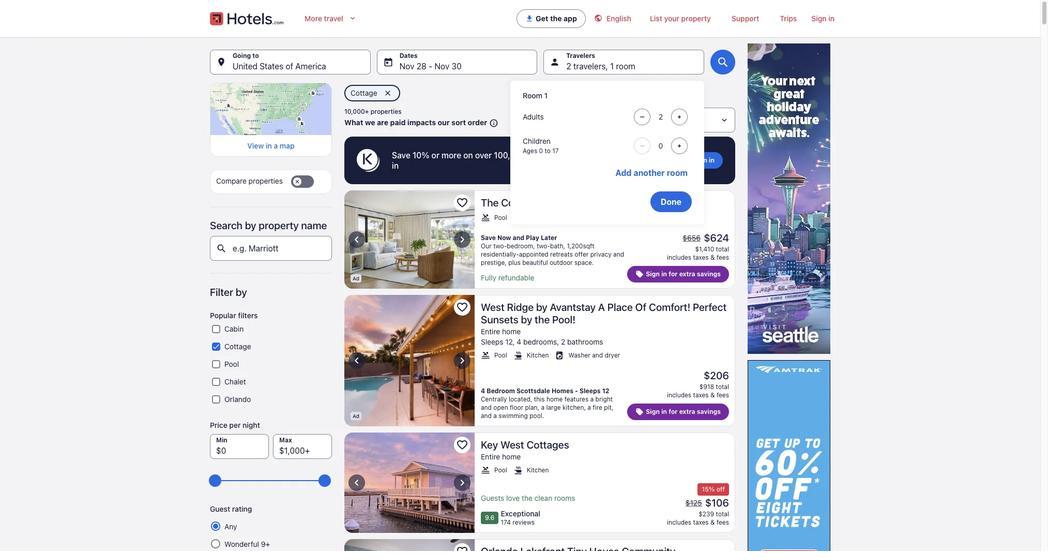 Task type: locate. For each thing, give the bounding box(es) containing it.
room image
[[345, 539, 475, 551]]

1 vertical spatial save
[[481, 234, 496, 242]]

bedroom,
[[507, 242, 535, 250]]

0 vertical spatial save
[[392, 151, 411, 160]]

1 taxes from the top
[[694, 254, 709, 261]]

more travel
[[305, 14, 343, 23]]

avantstay
[[550, 301, 596, 313]]

sign in
[[812, 14, 835, 23]]

more
[[305, 14, 322, 23]]

1 horizontal spatial property
[[682, 14, 711, 23]]

entire
[[481, 327, 500, 336], [481, 452, 500, 461]]

0 horizontal spatial room
[[616, 62, 636, 71]]

1 sign in for extra savings from the top
[[646, 270, 721, 278]]

property left 'name'
[[259, 219, 299, 231]]

1 right travelers,
[[611, 62, 614, 71]]

& inside 15% off $125 $106 $239 total includes taxes & fees
[[711, 518, 715, 526]]

$656 button
[[682, 233, 702, 243]]

sleeps left 12,
[[481, 337, 504, 346]]

small image inside what we are paid impacts our sort order link
[[487, 119, 499, 128]]

0 vertical spatial extra
[[680, 270, 696, 278]]

savings for $918
[[697, 408, 721, 415]]

home down swimming
[[502, 452, 521, 461]]

small image
[[481, 213, 490, 222], [514, 213, 523, 222], [514, 351, 523, 360], [481, 466, 490, 475]]

sign in for extra savings down "$656 $624 $1,410 total includes taxes & fees"
[[646, 270, 721, 278]]

in right trips
[[829, 14, 835, 23]]

taxes down $918
[[694, 391, 709, 399]]

a down this
[[541, 404, 545, 411]]

1 vertical spatial sleeps
[[580, 387, 601, 395]]

2 vertical spatial home
[[502, 452, 521, 461]]

taxes inside "$656 $624 $1,410 total includes taxes & fees"
[[694, 254, 709, 261]]

sleeps left 12
[[580, 387, 601, 395]]

beautiful
[[523, 259, 548, 266]]

total down $206
[[716, 383, 729, 391]]

1 horizontal spatial two-
[[537, 242, 551, 250]]

1 sign in for extra savings link from the top
[[628, 266, 729, 282]]

3 & from the top
[[711, 518, 715, 526]]

4 right 12,
[[517, 337, 522, 346]]

1 leading image from the top
[[636, 270, 644, 278]]

- right '28'
[[429, 62, 433, 71]]

compare
[[216, 176, 247, 185]]

kitchen down key west cottages entire home
[[527, 466, 549, 474]]

0 vertical spatial ad
[[353, 275, 360, 281]]

2 fees from the top
[[717, 391, 729, 399]]

bedrooms,
[[524, 337, 559, 346]]

2 taxes from the top
[[694, 391, 709, 399]]

0 vertical spatial 4
[[517, 337, 522, 346]]

$206 $918 total includes taxes & fees
[[667, 369, 729, 399]]

extra down "$656 $624 $1,410 total includes taxes & fees"
[[680, 270, 696, 278]]

sign up of
[[646, 270, 660, 278]]

sign in for extra savings link down $206 $918 total includes taxes & fees
[[628, 404, 729, 420]]

save inside save now and play later our two-bedroom, two-bath, 1,200sqft residentially-appointed retreats offer privacy and prestige, plus beautiful outdoor space.
[[481, 234, 496, 242]]

sleeps
[[481, 337, 504, 346], [580, 387, 601, 395]]

sign for west ridge by avantstay a place of comfort! perfect sunsets by the pool!
[[646, 408, 660, 415]]

this
[[534, 395, 545, 403]]

0 vertical spatial includes
[[667, 254, 692, 261]]

4 up centrally
[[481, 387, 485, 395]]

1 vertical spatial includes
[[667, 391, 692, 399]]

0 vertical spatial properties
[[371, 108, 402, 115]]

0 vertical spatial 1
[[611, 62, 614, 71]]

interior image
[[345, 295, 475, 426]]

1 vertical spatial 2
[[561, 337, 566, 346]]

0 horizontal spatial nov
[[400, 62, 415, 71]]

0 vertical spatial sign in for extra savings link
[[628, 266, 729, 282]]

by right search
[[245, 219, 256, 231]]

0 vertical spatial total
[[716, 245, 729, 253]]

search by property name
[[210, 219, 327, 231]]

1 vertical spatial -
[[575, 387, 578, 395]]

done
[[661, 197, 682, 206]]

leading image up of
[[636, 270, 644, 278]]

properties up the are
[[371, 108, 402, 115]]

in up comfort!
[[662, 270, 667, 278]]

1 vertical spatial sign
[[646, 270, 660, 278]]

room right travelers,
[[616, 62, 636, 71]]

fees down $624
[[717, 254, 729, 261]]

guests
[[481, 494, 505, 502]]

fees down $206
[[717, 391, 729, 399]]

1 total from the top
[[716, 245, 729, 253]]

property right your
[[682, 14, 711, 23]]

0 vertical spatial west
[[481, 301, 505, 313]]

located,
[[509, 395, 533, 403]]

0 vertical spatial &
[[711, 254, 715, 261]]

2 includes from the top
[[667, 391, 692, 399]]

price per night
[[210, 421, 260, 429]]

2 vertical spatial sign
[[646, 408, 660, 415]]

pool image
[[345, 190, 475, 289]]

washer
[[569, 351, 591, 359]]

to
[[545, 147, 551, 155]]

ages
[[523, 147, 538, 155]]

& down $239
[[711, 518, 715, 526]]

& down $1,410
[[711, 254, 715, 261]]

show next image for the cottages at pga national resort image
[[456, 233, 469, 246]]

0 horizontal spatial 4
[[481, 387, 485, 395]]

taxes down $239
[[694, 518, 709, 526]]

1 vertical spatial kitchen
[[527, 466, 549, 474]]

$125 button
[[685, 498, 703, 508]]

ridge
[[507, 301, 534, 313]]

home inside 4 bedroom scottsdale homes - sleeps 12 centrally located, this home features a bright and open floor plan, a large kitchen, a fire pit, and a swimming pool.
[[547, 395, 563, 403]]

pool down the
[[495, 214, 507, 221]]

1 horizontal spatial sleeps
[[580, 387, 601, 395]]

home up large
[[547, 395, 563, 403]]

1 extra from the top
[[680, 270, 696, 278]]

1 vertical spatial extra
[[680, 408, 696, 415]]

the
[[550, 14, 562, 23], [535, 314, 550, 325], [522, 494, 533, 502]]

9+
[[261, 540, 270, 548]]

1 vertical spatial taxes
[[694, 391, 709, 399]]

perfect
[[693, 301, 727, 313]]

2 leading image from the top
[[636, 408, 644, 416]]

in down paid
[[392, 161, 399, 170]]

savings
[[697, 270, 721, 278], [697, 408, 721, 415]]

0 horizontal spatial 1
[[545, 91, 548, 100]]

total down $624
[[716, 245, 729, 253]]

leading image for $206
[[636, 408, 644, 416]]

3 taxes from the top
[[694, 518, 709, 526]]

leading image
[[526, 14, 534, 23]]

$656 $624 $1,410 total includes taxes & fees
[[667, 232, 729, 261]]

per
[[229, 421, 241, 429]]

1 savings from the top
[[697, 270, 721, 278]]

and
[[513, 234, 525, 242], [614, 250, 624, 258], [593, 351, 603, 359], [481, 404, 492, 411], [481, 412, 492, 420]]

0 vertical spatial sleeps
[[481, 337, 504, 346]]

exceptional
[[501, 509, 541, 518]]

the right get
[[550, 14, 562, 23]]

chalet
[[225, 377, 246, 386]]

0 vertical spatial property
[[682, 14, 711, 23]]

increase the number of adults in room 1 image
[[674, 113, 686, 121]]

property inside "link"
[[682, 14, 711, 23]]

30
[[452, 62, 462, 71]]

1 vertical spatial leading image
[[636, 408, 644, 416]]

0 vertical spatial home
[[502, 327, 521, 336]]

travelers,
[[574, 62, 608, 71]]

sign right pit,
[[646, 408, 660, 415]]

adults
[[523, 112, 544, 121]]

sign in for extra savings
[[646, 270, 721, 278], [646, 408, 721, 415]]

1 vertical spatial properties
[[249, 176, 283, 185]]

kitchen down bedrooms,
[[527, 351, 549, 359]]

sign inside sign in 'dropdown button'
[[812, 14, 827, 23]]

for
[[669, 270, 678, 278], [669, 408, 678, 415]]

2 inside west ridge by avantstay a place of comfort! perfect sunsets by the pool! entire home sleeps 12, 4 bedrooms, 2 bathrooms
[[561, 337, 566, 346]]

nov left '28'
[[400, 62, 415, 71]]

in
[[829, 14, 835, 23], [266, 141, 272, 150], [392, 161, 399, 170], [662, 270, 667, 278], [662, 408, 667, 415]]

0 horizontal spatial 2
[[561, 337, 566, 346]]

1 vertical spatial cottages
[[527, 439, 570, 451]]

of
[[636, 301, 647, 313]]

entire down key on the bottom of the page
[[481, 452, 500, 461]]

includes inside 15% off $125 $106 $239 total includes taxes & fees
[[667, 518, 692, 526]]

static map image image
[[210, 83, 332, 135]]

1 horizontal spatial 4
[[517, 337, 522, 346]]

Save West Ridge by Avantstay A Place Of Comfort! Perfect Sunsets by the Pool! to a trip checkbox
[[454, 299, 471, 316]]

list your property
[[650, 14, 711, 23]]

filter by
[[210, 286, 247, 298]]

1 vertical spatial 1
[[545, 91, 548, 100]]

0 vertical spatial sign
[[812, 14, 827, 23]]

sign right trips
[[812, 14, 827, 23]]

for up comfort!
[[669, 270, 678, 278]]

2 two- from the left
[[537, 242, 551, 250]]

2 vertical spatial total
[[716, 510, 729, 518]]

cottage
[[351, 88, 378, 97], [225, 342, 251, 351]]

small image down key west cottages entire home
[[514, 466, 523, 475]]

1 & from the top
[[711, 254, 715, 261]]

0 vertical spatial kitchen
[[527, 351, 549, 359]]

1 entire from the top
[[481, 327, 500, 336]]

0 vertical spatial for
[[669, 270, 678, 278]]

small image down key on the bottom of the page
[[481, 466, 490, 475]]

two- down the later at the top right of the page
[[537, 242, 551, 250]]

small image up over
[[487, 119, 499, 128]]

2 sign in for extra savings link from the top
[[628, 404, 729, 420]]

1 horizontal spatial save
[[481, 234, 496, 242]]

united
[[233, 62, 258, 71]]

pool.
[[530, 412, 544, 420]]

2 vertical spatial the
[[522, 494, 533, 502]]

a inside button
[[274, 141, 278, 150]]

1 vertical spatial sign in for extra savings
[[646, 408, 721, 415]]

place
[[608, 301, 633, 313]]

floor
[[510, 404, 524, 411]]

1 includes from the top
[[667, 254, 692, 261]]

kitchen
[[527, 351, 549, 359], [527, 466, 549, 474]]

- inside 4 bedroom scottsdale homes - sleeps 12 centrally located, this home features a bright and open floor plan, a large kitchen, a fire pit, and a swimming pool.
[[575, 387, 578, 395]]

leading image
[[636, 270, 644, 278], [636, 408, 644, 416]]

cottage down cabin
[[225, 342, 251, 351]]

sign in for extra savings link up comfort!
[[628, 266, 729, 282]]

outdoor
[[550, 259, 573, 266]]

1 vertical spatial &
[[711, 391, 715, 399]]

view
[[247, 141, 264, 150]]

in right the view
[[266, 141, 272, 150]]

west inside west ridge by avantstay a place of comfort! perfect sunsets by the pool! entire home sleeps 12, 4 bedrooms, 2 bathrooms
[[481, 301, 505, 313]]

1 vertical spatial total
[[716, 383, 729, 391]]

4 inside west ridge by avantstay a place of comfort! perfect sunsets by the pool! entire home sleeps 12, 4 bedrooms, 2 bathrooms
[[517, 337, 522, 346]]

room inside button
[[667, 168, 688, 177]]

1 vertical spatial west
[[501, 439, 524, 451]]

travel
[[324, 14, 343, 23]]

2 vertical spatial includes
[[667, 518, 692, 526]]

$0, Minimum, Price per night range field
[[216, 469, 326, 492]]

fees inside "$656 $624 $1,410 total includes taxes & fees"
[[717, 254, 729, 261]]

2 sign in for extra savings from the top
[[646, 408, 721, 415]]

1 horizontal spatial 1
[[611, 62, 614, 71]]

savings down $918
[[697, 408, 721, 415]]

for down $206 $918 total includes taxes & fees
[[669, 408, 678, 415]]

1 vertical spatial savings
[[697, 408, 721, 415]]

1 vertical spatial sign in for extra savings link
[[628, 404, 729, 420]]

app
[[564, 14, 577, 23]]

1 vertical spatial room
[[667, 168, 688, 177]]

taxes down $1,410
[[694, 254, 709, 261]]

3 total from the top
[[716, 510, 729, 518]]

0
[[539, 147, 543, 155]]

cottages down pool.
[[527, 439, 570, 451]]

1 right room
[[545, 91, 548, 100]]

0 vertical spatial room
[[616, 62, 636, 71]]

- inside button
[[429, 62, 433, 71]]

0 vertical spatial -
[[429, 62, 433, 71]]

fees down $106
[[717, 518, 729, 526]]

1 horizontal spatial 2
[[567, 62, 572, 71]]

1 vertical spatial property
[[259, 219, 299, 231]]

cottage button
[[345, 85, 400, 101]]

includes
[[667, 254, 692, 261], [667, 391, 692, 399], [667, 518, 692, 526]]

- up features
[[575, 387, 578, 395]]

0 vertical spatial taxes
[[694, 254, 709, 261]]

1 vertical spatial the
[[535, 314, 550, 325]]

off
[[717, 485, 725, 493]]

1 vertical spatial cottage
[[225, 342, 251, 351]]

extra down $206 $918 total includes taxes & fees
[[680, 408, 696, 415]]

2 vertical spatial fees
[[717, 518, 729, 526]]

save up "our"
[[481, 234, 496, 242]]

states
[[260, 62, 284, 71]]

0 vertical spatial leading image
[[636, 270, 644, 278]]

total
[[716, 245, 729, 253], [716, 383, 729, 391], [716, 510, 729, 518]]

1 vertical spatial fees
[[717, 391, 729, 399]]

3 fees from the top
[[717, 518, 729, 526]]

0 horizontal spatial properties
[[249, 176, 283, 185]]

$1,000 and above, Maximum, Price per night range field
[[216, 469, 326, 492]]

small image left washer
[[555, 351, 565, 360]]

washer and dryer
[[569, 351, 621, 359]]

-
[[429, 62, 433, 71], [575, 387, 578, 395]]

small image for pool
[[481, 351, 490, 360]]

1 vertical spatial for
[[669, 408, 678, 415]]

leading image right pit,
[[636, 408, 644, 416]]

ad for west ridge by avantstay a place of comfort! perfect sunsets by the pool!
[[353, 413, 360, 419]]

1 ad from the top
[[353, 275, 360, 281]]

swimming
[[499, 412, 528, 420]]

2 for from the top
[[669, 408, 678, 415]]

2 entire from the top
[[481, 452, 500, 461]]

3 includes from the top
[[667, 518, 692, 526]]

1 vertical spatial 4
[[481, 387, 485, 395]]

0 horizontal spatial property
[[259, 219, 299, 231]]

cottages
[[501, 197, 544, 209], [527, 439, 570, 451]]

sign in for extra savings for $624
[[646, 270, 721, 278]]

small image
[[594, 14, 603, 22], [487, 119, 499, 128], [481, 351, 490, 360], [555, 351, 565, 360], [514, 466, 523, 475]]

2 savings from the top
[[697, 408, 721, 415]]

includes inside "$656 $624 $1,410 total includes taxes & fees"
[[667, 254, 692, 261]]

2 ad from the top
[[353, 413, 360, 419]]

west right key on the bottom of the page
[[501, 439, 524, 451]]

0 vertical spatial cottages
[[501, 197, 544, 209]]

sleeps inside west ridge by avantstay a place of comfort! perfect sunsets by the pool! entire home sleeps 12, 4 bedrooms, 2 bathrooms
[[481, 337, 504, 346]]

properties right compare
[[249, 176, 283, 185]]

the
[[481, 197, 499, 209]]

entire inside west ridge by avantstay a place of comfort! perfect sunsets by the pool! entire home sleeps 12, 4 bedrooms, 2 bathrooms
[[481, 327, 500, 336]]

increase the number of children in room 1 image
[[674, 142, 686, 150]]

1 horizontal spatial cottage
[[351, 88, 378, 97]]

two-
[[494, 242, 507, 250], [537, 242, 551, 250]]

the left pool!
[[535, 314, 550, 325]]

in inside button
[[266, 141, 272, 150]]

decrease the number of children in room 1 image
[[636, 142, 649, 150]]

2 total from the top
[[716, 383, 729, 391]]

home
[[502, 327, 521, 336], [547, 395, 563, 403], [502, 452, 521, 461]]

west up sunsets
[[481, 301, 505, 313]]

save
[[392, 151, 411, 160], [481, 234, 496, 242]]

nov left 30
[[435, 62, 450, 71]]

trips link
[[770, 8, 808, 29]]

sleeps inside 4 bedroom scottsdale homes - sleeps 12 centrally located, this home features a bright and open floor plan, a large kitchen, a fire pit, and a swimming pool.
[[580, 387, 601, 395]]

play
[[526, 234, 540, 242]]

a left map
[[274, 141, 278, 150]]

sign in for extra savings down $206 $918 total includes taxes & fees
[[646, 408, 721, 415]]

two- up residentially-
[[494, 242, 507, 250]]

0 vertical spatial 2
[[567, 62, 572, 71]]

2 left travelers,
[[567, 62, 572, 71]]

america
[[296, 62, 326, 71]]

cottage up 10,000+
[[351, 88, 378, 97]]

0 vertical spatial fees
[[717, 254, 729, 261]]

in down $206 $918 total includes taxes & fees
[[662, 408, 667, 415]]

small image for english
[[594, 14, 603, 22]]

home up 12,
[[502, 327, 521, 336]]

property
[[682, 14, 711, 23], [259, 219, 299, 231]]

or
[[432, 151, 440, 160]]

0 horizontal spatial sleeps
[[481, 337, 504, 346]]

small image left english
[[594, 14, 603, 22]]

0 horizontal spatial -
[[429, 62, 433, 71]]

Save Key West Cottages to a trip checkbox
[[454, 437, 471, 453]]

2 & from the top
[[711, 391, 715, 399]]

& down $918
[[711, 391, 715, 399]]

cottages left the at
[[501, 197, 544, 209]]

night
[[243, 421, 260, 429]]

room down signed at right top
[[667, 168, 688, 177]]

savings down $1,410
[[697, 270, 721, 278]]

2 vertical spatial &
[[711, 518, 715, 526]]

room inside dropdown button
[[616, 62, 636, 71]]

impacts
[[408, 118, 436, 127]]

for for $656
[[669, 270, 678, 278]]

total down $106
[[716, 510, 729, 518]]

nov
[[400, 62, 415, 71], [435, 62, 450, 71]]

0 horizontal spatial two-
[[494, 242, 507, 250]]

1 vertical spatial ad
[[353, 413, 360, 419]]

1 vertical spatial home
[[547, 395, 563, 403]]

love
[[507, 494, 520, 502]]

2 vertical spatial taxes
[[694, 518, 709, 526]]

the right love
[[522, 494, 533, 502]]

national
[[581, 197, 619, 209]]

1 horizontal spatial properties
[[371, 108, 402, 115]]

1 fees from the top
[[717, 254, 729, 261]]

1 horizontal spatial nov
[[435, 62, 450, 71]]

0 vertical spatial entire
[[481, 327, 500, 336]]

1 horizontal spatial room
[[667, 168, 688, 177]]

0 horizontal spatial save
[[392, 151, 411, 160]]

small image inside english button
[[594, 14, 603, 22]]

cottages inside key west cottages entire home
[[527, 439, 570, 451]]

1 for from the top
[[669, 270, 678, 278]]

our
[[438, 118, 450, 127]]

entire down sunsets
[[481, 327, 500, 336]]

west ridge by avantstay a place of comfort! perfect sunsets by the pool! entire home sleeps 12, 4 bedrooms, 2 bathrooms
[[481, 301, 727, 346]]

small image right show next image for west ridge by avantstay a place of comfort! perfect sunsets by the pool!
[[481, 351, 490, 360]]

15% off $125 $106 $239 total includes taxes & fees
[[667, 485, 729, 526]]

1 horizontal spatial -
[[575, 387, 578, 395]]

properties for 10,000+ properties
[[371, 108, 402, 115]]

done button
[[651, 191, 692, 212]]

0 vertical spatial cottage
[[351, 88, 378, 97]]

filters
[[238, 311, 258, 320]]

save inside save 10% or more on over 100,000 hotels worldwide when you're signed in
[[392, 151, 411, 160]]

2 kitchen from the top
[[527, 466, 549, 474]]

properties for compare properties
[[249, 176, 283, 185]]

plan,
[[525, 404, 540, 411]]

12,
[[506, 337, 515, 346]]

property for by
[[259, 219, 299, 231]]

save left 10%
[[392, 151, 411, 160]]

0 vertical spatial sign in for extra savings
[[646, 270, 721, 278]]

show previous image for key west cottages image
[[351, 477, 363, 489]]

2 right bedrooms,
[[561, 337, 566, 346]]

0 vertical spatial savings
[[697, 270, 721, 278]]

2 extra from the top
[[680, 408, 696, 415]]

1 vertical spatial entire
[[481, 452, 500, 461]]



Task type: vqa. For each thing, say whether or not it's contained in the screenshot.
the undefined image
no



Task type: describe. For each thing, give the bounding box(es) containing it.
total inside "$656 $624 $1,410 total includes taxes & fees"
[[716, 245, 729, 253]]

small image down the
[[481, 213, 490, 222]]

includes inside $206 $918 total includes taxes & fees
[[667, 391, 692, 399]]

2 travelers, 1 room
[[567, 62, 636, 71]]

show next image for key west cottages image
[[456, 477, 469, 489]]

wonderful
[[225, 540, 259, 548]]

centrally
[[481, 395, 507, 403]]

$239
[[699, 510, 715, 518]]

united states of america button
[[210, 50, 371, 75]]

home inside key west cottages entire home
[[502, 452, 521, 461]]

fees inside $206 $918 total includes taxes & fees
[[717, 391, 729, 399]]

2 inside dropdown button
[[567, 62, 572, 71]]

& inside $206 $918 total includes taxes & fees
[[711, 391, 715, 399]]

sort
[[452, 118, 466, 127]]

view in a map button
[[216, 141, 326, 151]]

exterior image
[[345, 433, 475, 533]]

map
[[280, 141, 295, 150]]

by down ridge
[[521, 314, 533, 325]]

total inside $206 $918 total includes taxes & fees
[[716, 383, 729, 391]]

10,000+ properties
[[345, 108, 402, 115]]

guest
[[210, 505, 230, 513]]

get the app link
[[517, 9, 586, 28]]

$1,410
[[696, 245, 715, 253]]

signed
[[644, 151, 670, 160]]

pool up chalet
[[225, 360, 239, 368]]

$106
[[706, 497, 729, 509]]

sign in for extra savings for $918
[[646, 408, 721, 415]]

cottage inside cottage button
[[351, 88, 378, 97]]

property for your
[[682, 14, 711, 23]]

in inside 'dropdown button'
[[829, 14, 835, 23]]

homes
[[552, 387, 574, 395]]

features
[[565, 395, 589, 403]]

sign for the cottages at pga national resort
[[646, 270, 660, 278]]

17
[[553, 147, 559, 155]]

price
[[210, 421, 228, 429]]

over
[[475, 151, 492, 160]]

bath,
[[551, 242, 566, 250]]

extra for $918
[[680, 408, 696, 415]]

total inside 15% off $125 $106 $239 total includes taxes & fees
[[716, 510, 729, 518]]

sign in for extra savings link for $918
[[628, 404, 729, 420]]

1 inside dropdown button
[[611, 62, 614, 71]]

popular filters
[[210, 311, 258, 320]]

small image up bedroom,
[[514, 213, 523, 222]]

2 nov from the left
[[435, 62, 450, 71]]

hotels logo image
[[210, 10, 284, 27]]

english
[[607, 14, 632, 23]]

a up fire
[[591, 395, 594, 403]]

taxes inside $206 $918 total includes taxes & fees
[[694, 391, 709, 399]]

$656
[[683, 233, 701, 242]]

pga
[[558, 197, 578, 209]]

get the app
[[536, 14, 577, 23]]

1 nov from the left
[[400, 62, 415, 71]]

decrease the number of adults in room 1 image
[[636, 113, 649, 121]]

$1,000 and above, Maximum, Price per night text field
[[273, 434, 332, 459]]

list
[[650, 14, 663, 23]]

the inside west ridge by avantstay a place of comfort! perfect sunsets by the pool! entire home sleeps 12, 4 bedrooms, 2 bathrooms
[[535, 314, 550, 325]]

a
[[598, 301, 605, 313]]

compare properties
[[216, 176, 283, 185]]

home inside west ridge by avantstay a place of comfort! perfect sunsets by the pool! entire home sleeps 12, 4 bedrooms, 2 bathrooms
[[502, 327, 521, 336]]

filter
[[210, 286, 233, 298]]

more
[[442, 151, 462, 160]]

a left fire
[[588, 404, 591, 411]]

exceptional 174 reviews
[[501, 509, 541, 526]]

refundable
[[499, 273, 535, 282]]

our
[[481, 242, 492, 250]]

1 two- from the left
[[494, 242, 507, 250]]

view in a map
[[247, 141, 295, 150]]

Save The Cottages at PGA National Resort to a trip checkbox
[[454, 195, 471, 211]]

what
[[345, 118, 363, 127]]

extra for $624
[[680, 270, 696, 278]]

bright
[[596, 395, 613, 403]]

entire inside key west cottages entire home
[[481, 452, 500, 461]]

12
[[603, 387, 610, 395]]

$0, Minimum, Price per night text field
[[210, 434, 269, 459]]

fire
[[593, 404, 603, 411]]

west inside key west cottages entire home
[[501, 439, 524, 451]]

order
[[468, 118, 487, 127]]

popular
[[210, 311, 236, 320]]

now
[[498, 234, 511, 242]]

orlando
[[225, 395, 251, 404]]

pit,
[[604, 404, 614, 411]]

save 10% or more on over 100,000 hotels worldwide when you're signed in
[[392, 151, 670, 170]]

4 inside 4 bedroom scottsdale homes - sleeps 12 centrally located, this home features a bright and open floor plan, a large kitchen, a fire pit, and a swimming pool.
[[481, 387, 485, 395]]

when
[[595, 151, 616, 160]]

savings for $624
[[697, 270, 721, 278]]

small image for kitchen
[[514, 466, 523, 475]]

0 horizontal spatial cottage
[[225, 342, 251, 351]]

large
[[547, 404, 561, 411]]

at
[[546, 197, 556, 209]]

hotels
[[528, 151, 552, 160]]

$918
[[700, 383, 715, 391]]

leading image for $656
[[636, 270, 644, 278]]

1 kitchen from the top
[[527, 351, 549, 359]]

nov 28 - nov 30
[[400, 62, 462, 71]]

0 vertical spatial the
[[550, 14, 562, 23]]

later
[[541, 234, 557, 242]]

search image
[[717, 56, 729, 68]]

9.6
[[485, 514, 495, 522]]

bedroom
[[487, 387, 515, 395]]

$125
[[686, 498, 702, 507]]

show previous image for the cottages at pga national resort image
[[351, 233, 363, 246]]

10,000+
[[345, 108, 369, 115]]

worldwide
[[554, 151, 593, 160]]

trips
[[780, 14, 797, 23]]

pool!
[[553, 314, 576, 325]]

small image for washer and dryer
[[555, 351, 565, 360]]

sign in for extra savings link for $624
[[628, 266, 729, 282]]

children
[[523, 137, 551, 145]]

by right ridge
[[536, 301, 548, 313]]

nov 28 - nov 30 button
[[377, 50, 538, 75]]

pool down 12,
[[495, 351, 507, 359]]

another
[[634, 168, 665, 177]]

save for save 10% or more on over 100,000 hotels worldwide when you're signed in
[[392, 151, 411, 160]]

fees inside 15% off $125 $106 $239 total includes taxes & fees
[[717, 518, 729, 526]]

we
[[365, 118, 375, 127]]

rating
[[232, 505, 252, 513]]

wonderful 9+
[[225, 540, 270, 548]]

paid
[[390, 118, 406, 127]]

small image down 12,
[[514, 351, 523, 360]]

scottsdale
[[517, 387, 550, 395]]

for for $206
[[669, 408, 678, 415]]

key west cottages entire home
[[481, 439, 570, 461]]

pool down key on the bottom of the page
[[495, 466, 507, 474]]

united states of america
[[233, 62, 326, 71]]

on
[[464, 151, 473, 160]]

save for save now and play later our two-bedroom, two-bath, 1,200sqft residentially-appointed retreats offer privacy and prestige, plus beautiful outdoor space.
[[481, 234, 496, 242]]

in inside save 10% or more on over 100,000 hotels worldwide when you're signed in
[[392, 161, 399, 170]]

by right filter
[[236, 286, 247, 298]]

& inside "$656 $624 $1,410 total includes taxes & fees"
[[711, 254, 715, 261]]

ad for the cottages at pga national resort
[[353, 275, 360, 281]]

of
[[286, 62, 293, 71]]

comfort!
[[649, 301, 691, 313]]

174
[[501, 518, 511, 526]]

show previous image for west ridge by avantstay a place of comfort! perfect sunsets by the pool! image
[[351, 354, 363, 367]]

show next image for west ridge by avantstay a place of comfort! perfect sunsets by the pool! image
[[456, 354, 469, 367]]

bathrooms
[[568, 337, 604, 346]]

cabin
[[225, 324, 244, 333]]

room 1
[[523, 91, 548, 100]]

$206
[[704, 369, 729, 381]]

taxes inside 15% off $125 $106 $239 total includes taxes & fees
[[694, 518, 709, 526]]

name
[[301, 219, 327, 231]]

list your property link
[[640, 8, 722, 29]]

children ages 0 to 17
[[523, 137, 559, 155]]

prestige,
[[481, 259, 507, 266]]

a down open
[[494, 412, 497, 420]]



